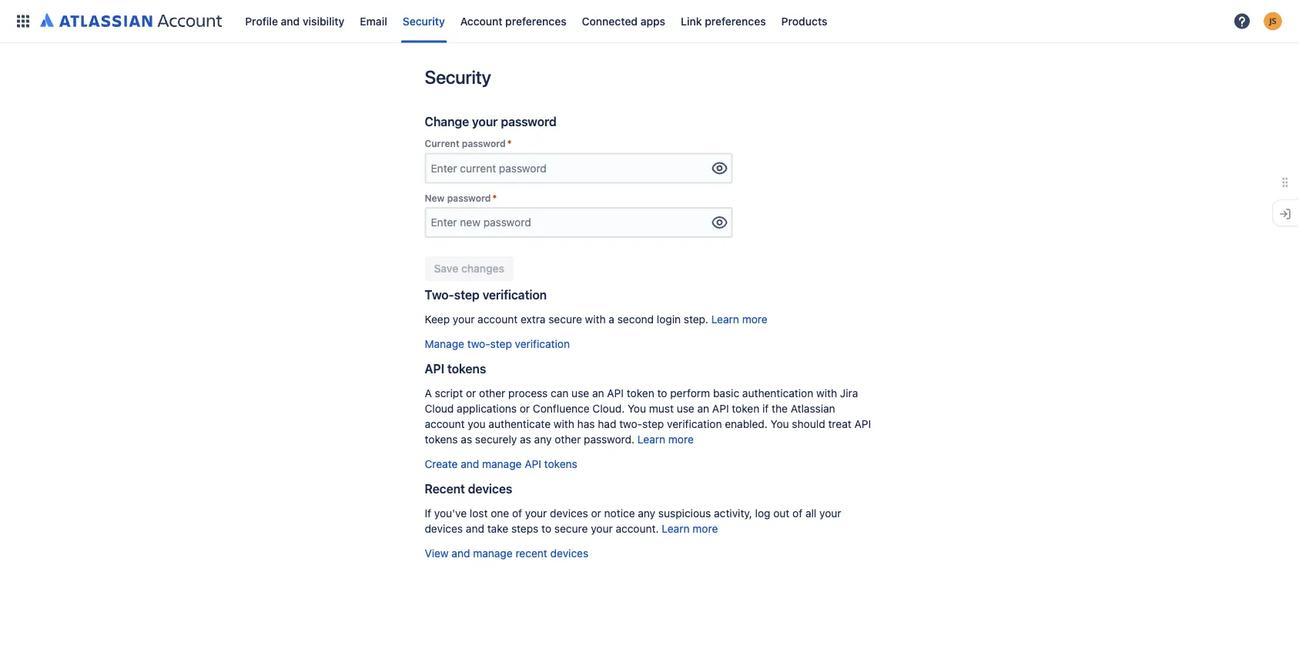 Task type: describe. For each thing, give the bounding box(es) containing it.
new
[[425, 193, 445, 203]]

you
[[468, 418, 486, 431]]

password for current password *
[[462, 138, 506, 149]]

0 vertical spatial verification
[[483, 288, 547, 302]]

devices up one
[[468, 482, 513, 497]]

account.
[[616, 523, 659, 535]]

should
[[792, 418, 826, 431]]

profile and visibility link
[[241, 9, 349, 34]]

link preferences
[[681, 15, 766, 27]]

banner containing profile and visibility
[[0, 0, 1300, 43]]

0 vertical spatial account
[[478, 313, 518, 326]]

authenticate
[[489, 418, 551, 431]]

Enter new password password field
[[426, 209, 709, 237]]

products link
[[777, 9, 833, 34]]

0 vertical spatial step
[[454, 288, 480, 302]]

manage profile menu element
[[9, 0, 1229, 43]]

link
[[681, 15, 702, 27]]

view and manage recent devices link
[[425, 547, 589, 560]]

api tokens
[[425, 362, 486, 376]]

learn for recent devices
[[662, 523, 690, 535]]

devices down "you've" at the bottom left of the page
[[425, 523, 463, 535]]

suspicious
[[659, 507, 711, 520]]

enabled.
[[725, 418, 768, 431]]

Enter current password password field
[[426, 154, 709, 182]]

1 as from the left
[[461, 433, 472, 446]]

treat
[[829, 418, 852, 431]]

* for current password *
[[508, 138, 512, 149]]

one
[[491, 507, 510, 520]]

applications
[[457, 403, 517, 415]]

2 vertical spatial tokens
[[545, 458, 578, 471]]

0 vertical spatial learn
[[712, 313, 740, 326]]

0 vertical spatial password
[[501, 114, 557, 129]]

authentication
[[743, 387, 814, 400]]

your up steps
[[525, 507, 547, 520]]

cloud.
[[593, 403, 625, 415]]

password for new password *
[[447, 193, 491, 203]]

steps
[[512, 523, 539, 535]]

cloud
[[425, 403, 454, 415]]

api down authenticate
[[525, 458, 542, 471]]

account image
[[1264, 12, 1283, 30]]

view and manage recent devices
[[425, 547, 589, 560]]

lost
[[470, 507, 488, 520]]

view
[[425, 547, 449, 560]]

change your password
[[425, 114, 557, 129]]

0 horizontal spatial token
[[627, 387, 655, 400]]

switch to... image
[[14, 12, 32, 30]]

0 vertical spatial or
[[466, 387, 476, 400]]

security inside security link
[[403, 15, 445, 27]]

two-step verification
[[425, 288, 547, 302]]

script
[[435, 387, 463, 400]]

create and manage api tokens
[[425, 458, 578, 471]]

account inside a script or other process can use an api token to perform basic authentication with jira cloud applications or confluence cloud. you must use an api token if the atlassian account you authenticate with has had two-step verification enabled. you should treat api tokens as securely as any other password.
[[425, 418, 465, 431]]

0 vertical spatial other
[[479, 387, 506, 400]]

jira
[[841, 387, 859, 400]]

more for recent devices
[[693, 523, 718, 535]]

activity,
[[714, 507, 753, 520]]

visibility
[[303, 15, 345, 27]]

email
[[360, 15, 387, 27]]

1 of from the left
[[512, 507, 522, 520]]

show password image for current password *
[[711, 159, 729, 178]]

any inside a script or other process can use an api token to perform basic authentication with jira cloud applications or confluence cloud. you must use an api token if the atlassian account you authenticate with has had two-step verification enabled. you should treat api tokens as securely as any other password.
[[534, 433, 552, 446]]

must
[[649, 403, 674, 415]]

all
[[806, 507, 817, 520]]

security link
[[398, 9, 450, 34]]

secure inside if you've lost one of your devices or notice any suspicious activity, log out of all your devices and take steps to secure your account.
[[555, 523, 588, 535]]

products
[[782, 15, 828, 27]]

a
[[609, 313, 615, 326]]

email link
[[355, 9, 392, 34]]

log
[[756, 507, 771, 520]]

1 vertical spatial or
[[520, 403, 530, 415]]

1 vertical spatial step
[[491, 338, 512, 351]]

profile
[[245, 15, 278, 27]]

api right treat
[[855, 418, 872, 431]]

learn for api tokens
[[638, 433, 666, 446]]

notice
[[605, 507, 635, 520]]

you've
[[434, 507, 467, 520]]

a
[[425, 387, 432, 400]]

1 vertical spatial token
[[732, 403, 760, 415]]

or inside if you've lost one of your devices or notice any suspicious activity, log out of all your devices and take steps to secure your account.
[[591, 507, 602, 520]]

connected apps link
[[578, 9, 670, 34]]

step inside a script or other process can use an api token to perform basic authentication with jira cloud applications or confluence cloud. you must use an api token if the atlassian account you authenticate with has had two-step verification enabled. you should treat api tokens as securely as any other password.
[[643, 418, 664, 431]]

keep your account extra secure with a second login step. learn more
[[425, 313, 768, 326]]

any inside if you've lost one of your devices or notice any suspicious activity, log out of all your devices and take steps to secure your account.
[[638, 507, 656, 520]]

change
[[425, 114, 469, 129]]

manage two-step verification
[[425, 338, 570, 351]]

atlassian
[[791, 403, 836, 415]]

your up current password *
[[472, 114, 498, 129]]

create
[[425, 458, 458, 471]]

keep
[[425, 313, 450, 326]]

your right keep
[[453, 313, 475, 326]]

0 vertical spatial two-
[[468, 338, 491, 351]]

step.
[[684, 313, 709, 326]]

confluence
[[533, 403, 590, 415]]



Task type: locate. For each thing, give the bounding box(es) containing it.
manage two-step verification link
[[425, 338, 570, 351]]

an down perform at the bottom right of the page
[[698, 403, 710, 415]]

0 horizontal spatial step
[[454, 288, 480, 302]]

with
[[585, 313, 606, 326], [817, 387, 838, 400], [554, 418, 575, 431]]

1 vertical spatial with
[[817, 387, 838, 400]]

learn more down must
[[638, 433, 694, 446]]

secure
[[549, 313, 582, 326], [555, 523, 588, 535]]

and for create
[[461, 458, 479, 471]]

step down must
[[643, 418, 664, 431]]

2 of from the left
[[793, 507, 803, 520]]

1 vertical spatial an
[[698, 403, 710, 415]]

learn more link right step.
[[712, 313, 768, 326]]

has
[[578, 418, 595, 431]]

devices right recent
[[551, 547, 589, 560]]

* for new password *
[[493, 193, 497, 203]]

0 horizontal spatial preferences
[[506, 15, 567, 27]]

learn down must
[[638, 433, 666, 446]]

2 preferences from the left
[[705, 15, 766, 27]]

as down authenticate
[[520, 433, 532, 446]]

you down the
[[771, 418, 790, 431]]

recent
[[425, 482, 465, 497]]

1 horizontal spatial as
[[520, 433, 532, 446]]

1 horizontal spatial you
[[771, 418, 790, 431]]

1 vertical spatial tokens
[[425, 433, 458, 446]]

and down lost
[[466, 523, 485, 535]]

to right steps
[[542, 523, 552, 535]]

your right all
[[820, 507, 842, 520]]

and right profile
[[281, 15, 300, 27]]

learn more link for api tokens
[[638, 433, 694, 446]]

0 horizontal spatial any
[[534, 433, 552, 446]]

2 vertical spatial step
[[643, 418, 664, 431]]

connected apps
[[582, 15, 666, 27]]

tokens inside a script or other process can use an api token to perform basic authentication with jira cloud applications or confluence cloud. you must use an api token if the atlassian account you authenticate with has had two-step verification enabled. you should treat api tokens as securely as any other password.
[[425, 433, 458, 446]]

account
[[478, 313, 518, 326], [425, 418, 465, 431]]

had
[[598, 418, 617, 431]]

1 preferences from the left
[[506, 15, 567, 27]]

verification down perform at the bottom right of the page
[[667, 418, 722, 431]]

more down must
[[669, 433, 694, 446]]

1 vertical spatial password
[[462, 138, 506, 149]]

connected
[[582, 15, 638, 27]]

the
[[772, 403, 788, 415]]

1 vertical spatial to
[[542, 523, 552, 535]]

1 vertical spatial security
[[425, 66, 491, 88]]

learn more
[[638, 433, 694, 446], [662, 523, 718, 535]]

1 horizontal spatial any
[[638, 507, 656, 520]]

you left must
[[628, 403, 647, 415]]

2 vertical spatial or
[[591, 507, 602, 520]]

any
[[534, 433, 552, 446], [638, 507, 656, 520]]

other
[[479, 387, 506, 400], [555, 433, 581, 446]]

2 vertical spatial with
[[554, 418, 575, 431]]

or
[[466, 387, 476, 400], [520, 403, 530, 415], [591, 507, 602, 520]]

0 vertical spatial show password image
[[711, 159, 729, 178]]

* right new
[[493, 193, 497, 203]]

preferences for account preferences
[[506, 15, 567, 27]]

0 vertical spatial with
[[585, 313, 606, 326]]

login
[[657, 313, 681, 326]]

account up "manage two-step verification" link
[[478, 313, 518, 326]]

0 vertical spatial secure
[[549, 313, 582, 326]]

* down change your password
[[508, 138, 512, 149]]

a script or other process can use an api token to perform basic authentication with jira cloud applications or confluence cloud. you must use an api token if the atlassian account you authenticate with has had two-step verification enabled. you should treat api tokens as securely as any other password.
[[425, 387, 872, 446]]

api
[[425, 362, 445, 376], [607, 387, 624, 400], [713, 403, 729, 415], [855, 418, 872, 431], [525, 458, 542, 471]]

secure right extra
[[549, 313, 582, 326]]

create and manage api tokens link
[[425, 458, 578, 471]]

1 vertical spatial verification
[[515, 338, 570, 351]]

two-
[[425, 288, 454, 302]]

0 horizontal spatial as
[[461, 433, 472, 446]]

current
[[425, 138, 460, 149]]

more for api tokens
[[669, 433, 694, 446]]

0 vertical spatial learn more
[[638, 433, 694, 446]]

1 vertical spatial learn
[[638, 433, 666, 446]]

1 vertical spatial you
[[771, 418, 790, 431]]

manage
[[482, 458, 522, 471], [473, 547, 513, 560]]

apps
[[641, 15, 666, 27]]

api down basic
[[713, 403, 729, 415]]

1 vertical spatial account
[[425, 418, 465, 431]]

0 vertical spatial an
[[593, 387, 605, 400]]

and for profile
[[281, 15, 300, 27]]

use
[[572, 387, 590, 400], [677, 403, 695, 415]]

learn more for recent devices
[[662, 523, 718, 535]]

with left the a
[[585, 313, 606, 326]]

more right step.
[[743, 313, 768, 326]]

you
[[628, 403, 647, 415], [771, 418, 790, 431]]

api up a
[[425, 362, 445, 376]]

tokens down has
[[545, 458, 578, 471]]

use right can
[[572, 387, 590, 400]]

manage
[[425, 338, 465, 351]]

more down the suspicious on the bottom
[[693, 523, 718, 535]]

and right view
[[452, 547, 470, 560]]

devices
[[468, 482, 513, 497], [550, 507, 589, 520], [425, 523, 463, 535], [551, 547, 589, 560]]

if you've lost one of your devices or notice any suspicious activity, log out of all your devices and take steps to secure your account.
[[425, 507, 842, 535]]

extra
[[521, 313, 546, 326]]

preferences right account
[[506, 15, 567, 27]]

second
[[618, 313, 654, 326]]

password
[[501, 114, 557, 129], [462, 138, 506, 149], [447, 193, 491, 203]]

learn down the suspicious on the bottom
[[662, 523, 690, 535]]

basic
[[713, 387, 740, 400]]

of
[[512, 507, 522, 520], [793, 507, 803, 520]]

two- up api tokens
[[468, 338, 491, 351]]

any up the account.
[[638, 507, 656, 520]]

1 horizontal spatial of
[[793, 507, 803, 520]]

1 vertical spatial two-
[[620, 418, 643, 431]]

0 vertical spatial tokens
[[448, 362, 486, 376]]

account down cloud
[[425, 418, 465, 431]]

or up applications
[[466, 387, 476, 400]]

token
[[627, 387, 655, 400], [732, 403, 760, 415]]

manage for recent devices
[[473, 547, 513, 560]]

learn more link for recent devices
[[662, 523, 718, 535]]

show password image for new password *
[[711, 213, 729, 232]]

take
[[488, 523, 509, 535]]

tokens up 'create'
[[425, 433, 458, 446]]

to up must
[[658, 387, 668, 400]]

an up cloud.
[[593, 387, 605, 400]]

account
[[461, 15, 503, 27]]

0 vertical spatial *
[[508, 138, 512, 149]]

preferences for link preferences
[[705, 15, 766, 27]]

learn more link down the suspicious on the bottom
[[662, 523, 718, 535]]

0 horizontal spatial you
[[628, 403, 647, 415]]

0 vertical spatial token
[[627, 387, 655, 400]]

0 horizontal spatial use
[[572, 387, 590, 400]]

account preferences link
[[456, 9, 571, 34]]

0 vertical spatial you
[[628, 403, 647, 415]]

1 vertical spatial manage
[[473, 547, 513, 560]]

1 horizontal spatial preferences
[[705, 15, 766, 27]]

learn more link
[[712, 313, 768, 326], [638, 433, 694, 446], [662, 523, 718, 535]]

learn more down the suspicious on the bottom
[[662, 523, 718, 535]]

1 vertical spatial learn more
[[662, 523, 718, 535]]

with up atlassian
[[817, 387, 838, 400]]

2 vertical spatial learn
[[662, 523, 690, 535]]

profile and visibility
[[245, 15, 345, 27]]

step down two-step verification
[[491, 338, 512, 351]]

1 vertical spatial show password image
[[711, 213, 729, 232]]

account preferences
[[461, 15, 567, 27]]

help image
[[1234, 12, 1252, 30]]

0 vertical spatial manage
[[482, 458, 522, 471]]

as down you
[[461, 433, 472, 446]]

1 vertical spatial more
[[669, 433, 694, 446]]

show password image
[[711, 159, 729, 178], [711, 213, 729, 232]]

verification down extra
[[515, 338, 570, 351]]

0 vertical spatial more
[[743, 313, 768, 326]]

or down process
[[520, 403, 530, 415]]

0 horizontal spatial *
[[493, 193, 497, 203]]

2 horizontal spatial or
[[591, 507, 602, 520]]

more
[[743, 313, 768, 326], [669, 433, 694, 446], [693, 523, 718, 535]]

1 show password image from the top
[[711, 159, 729, 178]]

securely
[[475, 433, 517, 446]]

of left all
[[793, 507, 803, 520]]

0 horizontal spatial account
[[425, 418, 465, 431]]

0 horizontal spatial of
[[512, 507, 522, 520]]

1 horizontal spatial two-
[[620, 418, 643, 431]]

security up "change"
[[425, 66, 491, 88]]

api up cloud.
[[607, 387, 624, 400]]

if
[[425, 507, 432, 520]]

2 vertical spatial verification
[[667, 418, 722, 431]]

learn more for api tokens
[[638, 433, 694, 446]]

your down notice
[[591, 523, 613, 535]]

two- inside a script or other process can use an api token to perform basic authentication with jira cloud applications or confluence cloud. you must use an api token if the atlassian account you authenticate with has had two-step verification enabled. you should treat api tokens as securely as any other password.
[[620, 418, 643, 431]]

security
[[403, 15, 445, 27], [425, 66, 491, 88]]

verification
[[483, 288, 547, 302], [515, 338, 570, 351], [667, 418, 722, 431]]

0 vertical spatial security
[[403, 15, 445, 27]]

tokens
[[448, 362, 486, 376], [425, 433, 458, 446], [545, 458, 578, 471]]

1 horizontal spatial *
[[508, 138, 512, 149]]

and inside if you've lost one of your devices or notice any suspicious activity, log out of all your devices and take steps to secure your account.
[[466, 523, 485, 535]]

2 horizontal spatial step
[[643, 418, 664, 431]]

and inside manage profile menu element
[[281, 15, 300, 27]]

password up enter current password password field
[[501, 114, 557, 129]]

*
[[508, 138, 512, 149], [493, 193, 497, 203]]

your
[[472, 114, 498, 129], [453, 313, 475, 326], [525, 507, 547, 520], [820, 507, 842, 520], [591, 523, 613, 535]]

1 horizontal spatial to
[[658, 387, 668, 400]]

preferences right link
[[705, 15, 766, 27]]

perform
[[671, 387, 711, 400]]

2 show password image from the top
[[711, 213, 729, 232]]

learn more link for two-step verification
[[712, 313, 768, 326]]

with down confluence
[[554, 418, 575, 431]]

other down has
[[555, 433, 581, 446]]

process
[[509, 387, 548, 400]]

any down authenticate
[[534, 433, 552, 446]]

2 vertical spatial learn more link
[[662, 523, 718, 535]]

0 vertical spatial any
[[534, 433, 552, 446]]

password.
[[584, 433, 635, 446]]

2 as from the left
[[520, 433, 532, 446]]

token up must
[[627, 387, 655, 400]]

step up manage
[[454, 288, 480, 302]]

two-
[[468, 338, 491, 351], [620, 418, 643, 431]]

1 vertical spatial *
[[493, 193, 497, 203]]

other up applications
[[479, 387, 506, 400]]

to inside a script or other process can use an api token to perform basic authentication with jira cloud applications or confluence cloud. you must use an api token if the atlassian account you authenticate with has had two-step verification enabled. you should treat api tokens as securely as any other password.
[[658, 387, 668, 400]]

and
[[281, 15, 300, 27], [461, 458, 479, 471], [466, 523, 485, 535], [452, 547, 470, 560]]

0 horizontal spatial other
[[479, 387, 506, 400]]

new password *
[[425, 193, 497, 203]]

use down perform at the bottom right of the page
[[677, 403, 695, 415]]

token up enabled.
[[732, 403, 760, 415]]

2 vertical spatial more
[[693, 523, 718, 535]]

two- right had
[[620, 418, 643, 431]]

learn
[[712, 313, 740, 326], [638, 433, 666, 446], [662, 523, 690, 535]]

0 vertical spatial learn more link
[[712, 313, 768, 326]]

1 horizontal spatial with
[[585, 313, 606, 326]]

manage down securely
[[482, 458, 522, 471]]

and for view
[[452, 547, 470, 560]]

0 horizontal spatial an
[[593, 387, 605, 400]]

2 vertical spatial password
[[447, 193, 491, 203]]

preferences
[[506, 15, 567, 27], [705, 15, 766, 27]]

verification inside a script or other process can use an api token to perform basic authentication with jira cloud applications or confluence cloud. you must use an api token if the atlassian account you authenticate with has had two-step verification enabled. you should treat api tokens as securely as any other password.
[[667, 418, 722, 431]]

of right one
[[512, 507, 522, 520]]

can
[[551, 387, 569, 400]]

manage for api tokens
[[482, 458, 522, 471]]

1 vertical spatial secure
[[555, 523, 588, 535]]

to inside if you've lost one of your devices or notice any suspicious activity, log out of all your devices and take steps to secure your account.
[[542, 523, 552, 535]]

0 horizontal spatial to
[[542, 523, 552, 535]]

out
[[774, 507, 790, 520]]

security right email
[[403, 15, 445, 27]]

1 horizontal spatial account
[[478, 313, 518, 326]]

1 horizontal spatial an
[[698, 403, 710, 415]]

1 vertical spatial other
[[555, 433, 581, 446]]

2 horizontal spatial with
[[817, 387, 838, 400]]

1 horizontal spatial token
[[732, 403, 760, 415]]

1 horizontal spatial step
[[491, 338, 512, 351]]

or left notice
[[591, 507, 602, 520]]

tokens up script
[[448, 362, 486, 376]]

link preferences link
[[677, 9, 771, 34]]

secure right steps
[[555, 523, 588, 535]]

manage down take
[[473, 547, 513, 560]]

as
[[461, 433, 472, 446], [520, 433, 532, 446]]

0 horizontal spatial with
[[554, 418, 575, 431]]

learn right step.
[[712, 313, 740, 326]]

learn more link down must
[[638, 433, 694, 446]]

recent devices
[[425, 482, 513, 497]]

0 horizontal spatial or
[[466, 387, 476, 400]]

0 vertical spatial use
[[572, 387, 590, 400]]

0 horizontal spatial two-
[[468, 338, 491, 351]]

password right new
[[447, 193, 491, 203]]

recent
[[516, 547, 548, 560]]

1 vertical spatial learn more link
[[638, 433, 694, 446]]

if
[[763, 403, 769, 415]]

current password *
[[425, 138, 512, 149]]

verification up extra
[[483, 288, 547, 302]]

banner
[[0, 0, 1300, 43]]

1 horizontal spatial other
[[555, 433, 581, 446]]

1 vertical spatial any
[[638, 507, 656, 520]]

devices left notice
[[550, 507, 589, 520]]

0 vertical spatial to
[[658, 387, 668, 400]]

1 horizontal spatial or
[[520, 403, 530, 415]]

an
[[593, 387, 605, 400], [698, 403, 710, 415]]

1 horizontal spatial use
[[677, 403, 695, 415]]

and up recent devices
[[461, 458, 479, 471]]

1 vertical spatial use
[[677, 403, 695, 415]]

password down change your password
[[462, 138, 506, 149]]



Task type: vqa. For each thing, say whether or not it's contained in the screenshot.
embed:
no



